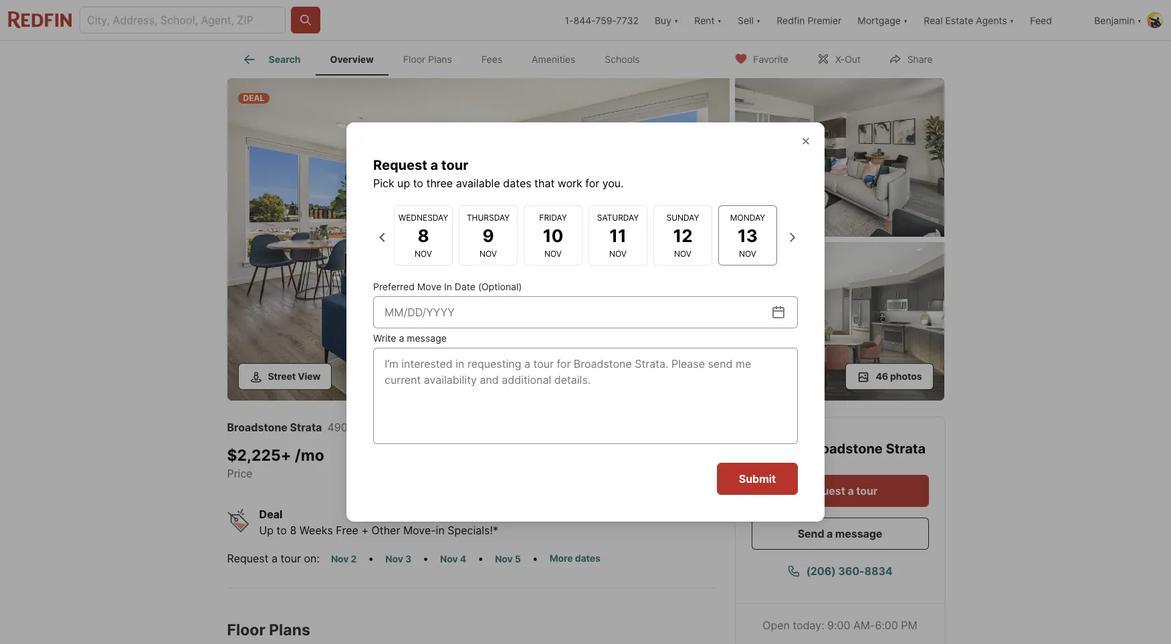Task type: locate. For each thing, give the bounding box(es) containing it.
0 horizontal spatial tour
[[281, 552, 301, 565]]

0 horizontal spatial dates
[[503, 177, 532, 190]]

request a tour button
[[752, 475, 929, 507]]

46
[[876, 370, 889, 382]]

1 horizontal spatial broadstone
[[808, 441, 883, 457]]

tab list
[[227, 41, 666, 76]]

nov 4 button
[[434, 551, 473, 567]]

1 horizontal spatial dates
[[575, 552, 601, 564]]

write a message
[[373, 333, 447, 344]]

1 horizontal spatial message
[[836, 527, 883, 540]]

feed button
[[1023, 0, 1087, 40]]

a up three
[[431, 157, 438, 173]]

request down contact broadstone strata at bottom
[[803, 484, 846, 498]]

2 vertical spatial request
[[227, 552, 269, 565]]

you.
[[603, 177, 624, 190]]

$2,225+
[[227, 447, 291, 465]]

a right send
[[827, 527, 833, 540]]

nov down 13
[[740, 249, 757, 259]]

request inside request a tour pick up to three available dates that work for you.
[[373, 157, 428, 173]]

0 horizontal spatial message
[[407, 333, 447, 344]]

0 vertical spatial 8
[[418, 225, 429, 246]]

1 horizontal spatial floor
[[403, 54, 426, 65]]

message right the write
[[407, 333, 447, 344]]

1 vertical spatial dates
[[575, 552, 601, 564]]

redfin premier
[[777, 14, 842, 26]]

nov left 5
[[495, 553, 513, 565]]

0 horizontal spatial strata
[[290, 421, 322, 434]]

nov 3
[[386, 553, 412, 565]]

9
[[483, 225, 494, 246]]

2 horizontal spatial request
[[803, 484, 846, 498]]

x-out button
[[806, 45, 873, 72]]

2 horizontal spatial tour
[[857, 484, 878, 498]]

request for request a tour pick up to three available dates that work for you.
[[373, 157, 428, 173]]

request
[[373, 157, 428, 173], [803, 484, 846, 498], [227, 552, 269, 565]]

share button
[[878, 45, 945, 72]]

pick
[[373, 177, 395, 190]]

overview
[[330, 54, 374, 65]]

dates
[[503, 177, 532, 190], [575, 552, 601, 564]]

x-
[[836, 53, 845, 65]]

• right 2
[[368, 552, 374, 565]]

46 photos button
[[846, 363, 934, 390]]

message up "360-"
[[836, 527, 883, 540]]

1 horizontal spatial floor plans
[[403, 54, 452, 65]]

a inside request a tour pick up to three available dates that work for you.
[[431, 157, 438, 173]]

2 vertical spatial tour
[[281, 552, 301, 565]]

dialog
[[347, 122, 825, 522]]

schools tab
[[590, 44, 655, 76]]

• right 4
[[478, 552, 484, 565]]

request down the up on the left
[[227, 552, 269, 565]]

friday
[[540, 212, 567, 223]]

user photo image
[[1148, 12, 1164, 28]]

1 vertical spatial to
[[277, 524, 287, 537]]

0 vertical spatial strata
[[290, 421, 322, 434]]

0 horizontal spatial 8
[[290, 524, 297, 537]]

nov down 11
[[610, 249, 627, 259]]

tour inside request a tour pick up to three available dates that work for you.
[[442, 157, 469, 173]]

search link
[[242, 52, 301, 68]]

1 • from the left
[[368, 552, 374, 565]]

a right the write
[[399, 333, 404, 344]]

nov inside "button"
[[495, 553, 513, 565]]

a down contact broadstone strata at bottom
[[848, 484, 854, 498]]

12
[[674, 225, 693, 246]]

0 vertical spatial to
[[413, 177, 424, 190]]

open
[[763, 619, 790, 632]]

request up "up"
[[373, 157, 428, 173]]

that
[[535, 177, 555, 190]]

tour up three
[[442, 157, 469, 173]]

844-
[[574, 14, 596, 26]]

work
[[558, 177, 583, 190]]

nov left 4
[[440, 553, 458, 565]]

0 horizontal spatial request
[[227, 552, 269, 565]]

0 vertical spatial broadstone
[[227, 421, 288, 434]]

broadstone
[[227, 421, 288, 434], [808, 441, 883, 457]]

nov down 12
[[675, 249, 692, 259]]

0 vertical spatial request
[[373, 157, 428, 173]]

nov 5 button
[[489, 551, 527, 567]]

tour up send a message button
[[857, 484, 878, 498]]

send a message
[[798, 527, 883, 540]]

4 • from the left
[[533, 552, 539, 565]]

360-
[[839, 565, 865, 578]]

open today: 9:00 am-6:00 pm
[[763, 619, 918, 632]]

nov
[[415, 249, 432, 259], [480, 249, 497, 259], [545, 249, 562, 259], [610, 249, 627, 259], [675, 249, 692, 259], [740, 249, 757, 259], [331, 553, 349, 565], [386, 553, 403, 565], [440, 553, 458, 565], [495, 553, 513, 565]]

8
[[418, 225, 429, 246], [290, 524, 297, 537]]

broadstone up "request a tour"
[[808, 441, 883, 457]]

nov up the move
[[415, 249, 432, 259]]

• for nov 4
[[478, 552, 484, 565]]

1 horizontal spatial tour
[[442, 157, 469, 173]]

8 down wednesday on the top left of the page
[[418, 225, 429, 246]]

tour for request a tour pick up to three available dates that work for you.
[[442, 157, 469, 173]]

a for send a message
[[827, 527, 833, 540]]

dates inside request a tour pick up to three available dates that work for you.
[[503, 177, 532, 190]]

1-844-759-7732 link
[[565, 14, 639, 26]]

view
[[298, 370, 321, 382]]

dates left the that
[[503, 177, 532, 190]]

floor plans tab
[[389, 44, 467, 76]]

0 vertical spatial floor plans
[[403, 54, 452, 65]]

1 horizontal spatial 8
[[418, 225, 429, 246]]

City, Address, School, Agent, ZIP search field
[[80, 7, 286, 33]]

floor inside floor plans tab
[[403, 54, 426, 65]]

send a message button
[[752, 518, 929, 550]]

0 vertical spatial tour
[[442, 157, 469, 173]]

broadstone up $2,225+
[[227, 421, 288, 434]]

Preferred Move In Date (Optional) text field
[[385, 305, 771, 321]]

floor
[[403, 54, 426, 65], [227, 621, 266, 639]]

tour inside button
[[857, 484, 878, 498]]

1 vertical spatial request
[[803, 484, 846, 498]]

overview tab
[[316, 44, 389, 76]]

a down the up on the left
[[272, 552, 278, 565]]

nov inside monday 13 nov
[[740, 249, 757, 259]]

up
[[398, 177, 410, 190]]

message for write a message
[[407, 333, 447, 344]]

redfin
[[777, 14, 805, 26]]

schools
[[605, 54, 640, 65]]

1 vertical spatial tour
[[857, 484, 878, 498]]

nov inside thursday 9 nov
[[480, 249, 497, 259]]

0 horizontal spatial floor
[[227, 621, 266, 639]]

0 vertical spatial floor
[[403, 54, 426, 65]]

nov left 2
[[331, 553, 349, 565]]

0 horizontal spatial broadstone
[[227, 421, 288, 434]]

1 vertical spatial 8
[[290, 524, 297, 537]]

to right the up on the left
[[277, 524, 287, 537]]

next image
[[784, 230, 800, 246]]

(206)
[[807, 565, 836, 578]]

monday
[[731, 212, 766, 223]]

1 vertical spatial floor plans
[[227, 621, 310, 639]]

• right 5
[[533, 552, 539, 565]]

0 horizontal spatial to
[[277, 524, 287, 537]]

1 vertical spatial message
[[836, 527, 883, 540]]

fees
[[482, 54, 503, 65]]

submit
[[739, 472, 776, 486]]

7732
[[617, 14, 639, 26]]

2 • from the left
[[423, 552, 429, 565]]

8 left weeks
[[290, 524, 297, 537]]

1 horizontal spatial plans
[[428, 54, 452, 65]]

friday 10 nov
[[540, 212, 567, 259]]

1 horizontal spatial request
[[373, 157, 428, 173]]

nov down 10
[[545, 249, 562, 259]]

1 vertical spatial strata
[[886, 441, 926, 457]]

8 inside the deal up to 8 weeks free + other move-in specials!*
[[290, 524, 297, 537]]

ne
[[405, 421, 420, 434]]

8 inside wednesday 8 nov
[[418, 225, 429, 246]]

broadstone strata 4906 25th ave ne
[[227, 421, 420, 434]]

$2,225+ /mo price
[[227, 447, 324, 481]]

pm
[[902, 619, 918, 632]]

today:
[[793, 619, 825, 632]]

25th
[[357, 421, 381, 434]]

3 • from the left
[[478, 552, 484, 565]]

request inside button
[[803, 484, 846, 498]]

message
[[407, 333, 447, 344], [836, 527, 883, 540]]

tour
[[442, 157, 469, 173], [857, 484, 878, 498], [281, 552, 301, 565]]

dates right the more
[[575, 552, 601, 564]]

image image
[[227, 78, 730, 401], [735, 78, 945, 237], [735, 242, 945, 401]]

thursday 9 nov
[[467, 212, 510, 259]]

0 horizontal spatial plans
[[269, 621, 310, 639]]

favorite button
[[724, 45, 800, 72]]

a for request a tour on:
[[272, 552, 278, 565]]

0 vertical spatial message
[[407, 333, 447, 344]]

tour for request a tour on:
[[281, 552, 301, 565]]

in
[[436, 524, 445, 537]]

1 horizontal spatial to
[[413, 177, 424, 190]]

floor plans
[[403, 54, 452, 65], [227, 621, 310, 639]]

• right 3
[[423, 552, 429, 565]]

more
[[550, 552, 573, 564]]

send
[[798, 527, 825, 540]]

0 vertical spatial plans
[[428, 54, 452, 65]]

request for request a tour on:
[[227, 552, 269, 565]]

strata
[[290, 421, 322, 434], [886, 441, 926, 457]]

three
[[427, 177, 453, 190]]

to right "up"
[[413, 177, 424, 190]]

tour left on:
[[281, 552, 301, 565]]

message inside button
[[836, 527, 883, 540]]

6:00
[[876, 619, 899, 632]]

tab list containing search
[[227, 41, 666, 76]]

nov down the 9
[[480, 249, 497, 259]]

x-out
[[836, 53, 861, 65]]

0 vertical spatial dates
[[503, 177, 532, 190]]

/mo
[[295, 447, 324, 465]]

request a tour on:
[[227, 552, 320, 565]]

request for request a tour
[[803, 484, 846, 498]]



Task type: vqa. For each thing, say whether or not it's contained in the screenshot.
'homes' to the left
no



Task type: describe. For each thing, give the bounding box(es) containing it.
8834
[[865, 565, 893, 578]]

floor plans inside floor plans tab
[[403, 54, 452, 65]]

contact
[[752, 441, 805, 457]]

(206) 360-8834 link
[[752, 555, 929, 587]]

1 vertical spatial floor
[[227, 621, 266, 639]]

13
[[738, 225, 758, 246]]

deal link
[[227, 78, 730, 403]]

request a tour
[[803, 484, 878, 498]]

photos
[[891, 370, 923, 382]]

deal
[[259, 508, 283, 521]]

sunday 12 nov
[[667, 212, 700, 259]]

free
[[336, 524, 359, 537]]

2
[[351, 553, 357, 565]]

nov inside wednesday 8 nov
[[415, 249, 432, 259]]

to inside request a tour pick up to three available dates that work for you.
[[413, 177, 424, 190]]

dates inside button
[[575, 552, 601, 564]]

nov 2
[[331, 553, 357, 565]]

nov inside saturday 11 nov
[[610, 249, 627, 259]]

1 vertical spatial broadstone
[[808, 441, 883, 457]]

up
[[259, 524, 274, 537]]

in
[[444, 281, 452, 292]]

a for request a tour
[[848, 484, 854, 498]]

street view
[[268, 370, 321, 382]]

(206) 360-8834 button
[[752, 555, 929, 587]]

759-
[[596, 14, 617, 26]]

on:
[[304, 552, 320, 565]]

sunday
[[667, 212, 700, 223]]

deal up to 8 weeks free + other move-in specials!*
[[259, 508, 499, 537]]

saturday 11 nov
[[597, 212, 639, 259]]

weeks
[[300, 524, 333, 537]]

nov left 3
[[386, 553, 403, 565]]

price
[[227, 467, 253, 481]]

fees tab
[[467, 44, 517, 76]]

46 photos
[[876, 370, 923, 382]]

4906
[[328, 421, 354, 434]]

message for send a message
[[836, 527, 883, 540]]

nov 2 button
[[325, 551, 363, 567]]

favorite
[[754, 53, 789, 65]]

• for nov 3
[[423, 552, 429, 565]]

deal
[[243, 93, 265, 103]]

tour for request a tour
[[857, 484, 878, 498]]

(206) 360-8834
[[807, 565, 893, 578]]

wednesday
[[399, 212, 449, 223]]

contact broadstone strata
[[752, 441, 926, 457]]

monday 13 nov
[[731, 212, 766, 259]]

submit search image
[[299, 13, 313, 27]]

11
[[610, 225, 627, 246]]

previous image
[[374, 230, 391, 246]]

wednesday 8 nov
[[399, 212, 449, 259]]

street view button
[[238, 363, 332, 390]]

3
[[406, 553, 412, 565]]

submit button
[[717, 463, 798, 495]]

nov inside sunday 12 nov
[[675, 249, 692, 259]]

out
[[845, 53, 861, 65]]

1 horizontal spatial strata
[[886, 441, 926, 457]]

• for nov 2
[[368, 552, 374, 565]]

saturday
[[597, 212, 639, 223]]

10
[[543, 225, 564, 246]]

am-
[[854, 619, 876, 632]]

a for request a tour pick up to three available dates that work for you.
[[431, 157, 438, 173]]

a for write a message
[[399, 333, 404, 344]]

• for nov 5
[[533, 552, 539, 565]]

nov 5
[[495, 553, 521, 565]]

dialog containing 8
[[347, 122, 825, 522]]

(optional)
[[478, 281, 522, 292]]

redfin premier button
[[769, 0, 850, 40]]

for
[[586, 177, 600, 190]]

to inside the deal up to 8 weeks free + other move-in specials!*
[[277, 524, 287, 537]]

plans inside tab
[[428, 54, 452, 65]]

nov 3 button
[[380, 551, 418, 567]]

search
[[269, 54, 301, 65]]

map entry image
[[647, 417, 714, 484]]

1-844-759-7732
[[565, 14, 639, 26]]

feed
[[1031, 14, 1053, 26]]

4
[[460, 553, 467, 565]]

request a tour pick up to three available dates that work for you.
[[373, 157, 624, 190]]

share
[[908, 53, 933, 65]]

ave
[[384, 421, 402, 434]]

other
[[372, 524, 400, 537]]

1 vertical spatial plans
[[269, 621, 310, 639]]

preferred move in date (optional)
[[373, 281, 522, 292]]

amenities
[[532, 54, 576, 65]]

specials!*
[[448, 524, 499, 537]]

amenities tab
[[517, 44, 590, 76]]

move
[[418, 281, 442, 292]]

more dates button
[[544, 550, 607, 566]]

nov inside friday 10 nov
[[545, 249, 562, 259]]

street
[[268, 370, 296, 382]]

5
[[515, 553, 521, 565]]

premier
[[808, 14, 842, 26]]

preferred
[[373, 281, 415, 292]]

I'm interested in requesting a tour for Broadstone Strata. Please send me current availability and additional details. text field
[[385, 356, 787, 436]]

nov 4
[[440, 553, 467, 565]]

9:00
[[828, 619, 851, 632]]

0 horizontal spatial floor plans
[[227, 621, 310, 639]]



